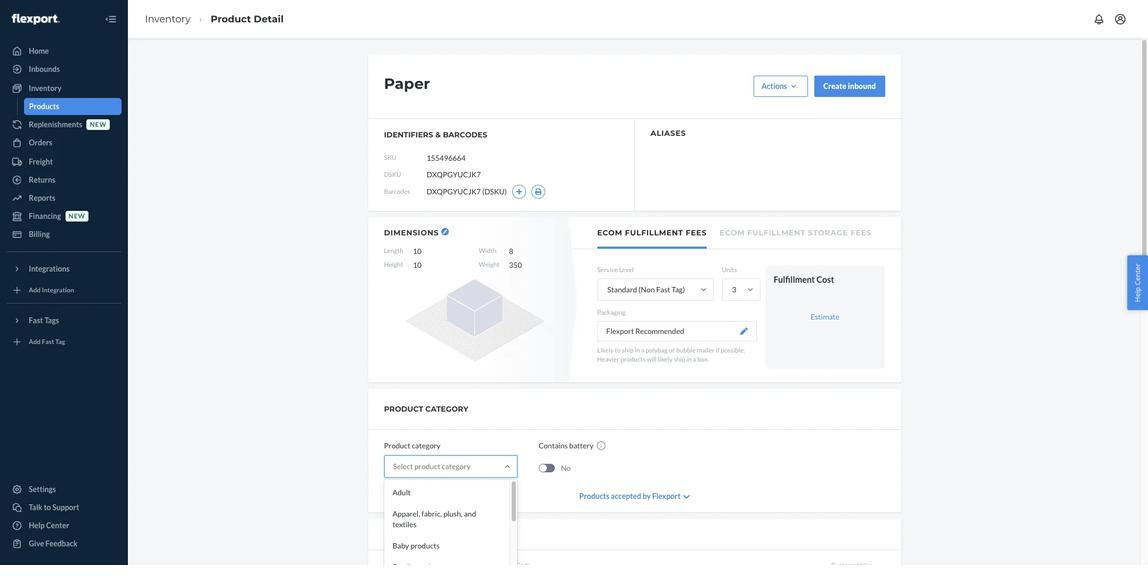Task type: locate. For each thing, give the bounding box(es) containing it.
0 horizontal spatial ecom
[[597, 228, 623, 238]]

1 horizontal spatial to
[[615, 347, 621, 355]]

product left detail
[[211, 13, 251, 25]]

product up select
[[384, 441, 410, 451]]

0 horizontal spatial products
[[411, 542, 440, 551]]

product for product detail
[[211, 13, 251, 25]]

pencil alt image
[[443, 230, 447, 234]]

0 vertical spatial inventory link
[[145, 13, 191, 25]]

a left polybag
[[641, 347, 645, 355]]

ecom fulfillment fees
[[597, 228, 707, 238]]

1 dxqpgyucjk7 from the top
[[427, 170, 481, 179]]

1 vertical spatial inventory
[[29, 84, 62, 93]]

flexport right by
[[652, 492, 681, 501]]

2 add from the top
[[29, 338, 41, 346]]

service
[[597, 266, 618, 274]]

chevron down image
[[683, 494, 690, 501]]

1 vertical spatial flexport
[[652, 492, 681, 501]]

flexport
[[606, 327, 634, 336], [652, 492, 681, 501]]

0 vertical spatial inventory
[[145, 13, 191, 25]]

inventory link
[[145, 13, 191, 25], [6, 80, 122, 97]]

ecom
[[597, 228, 623, 238], [720, 228, 745, 238]]

1 horizontal spatial help
[[1133, 287, 1143, 302]]

talk
[[29, 503, 42, 512]]

to
[[615, 347, 621, 355], [44, 503, 51, 512]]

fulfillment left storage
[[748, 228, 806, 238]]

ecom up the units
[[720, 228, 745, 238]]

new for replenishments
[[90, 121, 107, 129]]

1 horizontal spatial products
[[579, 492, 610, 501]]

level
[[619, 266, 634, 274]]

1 vertical spatial fast
[[29, 316, 43, 325]]

products left will
[[621, 356, 646, 364]]

fast inside dropdown button
[[29, 316, 43, 325]]

1 horizontal spatial category
[[442, 462, 471, 471]]

fast tags button
[[6, 312, 122, 329]]

products down customs information
[[411, 542, 440, 551]]

ecom inside tab
[[720, 228, 745, 238]]

10 right 'height'
[[413, 261, 422, 270]]

1 horizontal spatial ecom
[[720, 228, 745, 238]]

1 vertical spatial 10
[[413, 261, 422, 270]]

fabric,
[[422, 510, 442, 519]]

product detail link
[[211, 13, 284, 25]]

1 horizontal spatial product
[[384, 441, 410, 451]]

ecom up service
[[597, 228, 623, 238]]

inventory
[[145, 13, 191, 25], [29, 84, 62, 93]]

fast left tag)
[[656, 285, 670, 294]]

fast left "tag"
[[42, 338, 54, 346]]

category
[[412, 441, 441, 451], [442, 462, 471, 471]]

products for products
[[29, 102, 59, 111]]

baby products
[[393, 542, 440, 551]]

paper
[[384, 75, 430, 93]]

1 horizontal spatial inventory
[[145, 13, 191, 25]]

dxqpgyucjk7 (dsku)
[[427, 187, 507, 196]]

add left integration
[[29, 287, 41, 295]]

select
[[393, 462, 413, 471]]

create inbound button
[[814, 76, 885, 97]]

center
[[1133, 263, 1143, 285], [46, 521, 69, 530]]

fulfillment inside ecom fulfillment storage fees tab
[[748, 228, 806, 238]]

2 ecom from the left
[[720, 228, 745, 238]]

product inside breadcrumbs navigation
[[211, 13, 251, 25]]

1 vertical spatial products
[[579, 492, 610, 501]]

0 horizontal spatial in
[[635, 347, 640, 355]]

add integration link
[[6, 282, 122, 299]]

flexport down packaging
[[606, 327, 634, 336]]

1 horizontal spatial help center
[[1133, 263, 1143, 302]]

1 add from the top
[[29, 287, 41, 295]]

1 vertical spatial dxqpgyucjk7
[[427, 187, 481, 196]]

1 vertical spatial help
[[29, 521, 45, 530]]

1 vertical spatial products
[[411, 542, 440, 551]]

talk to support button
[[6, 500, 122, 517]]

None text field
[[427, 148, 506, 168]]

0 vertical spatial products
[[621, 356, 646, 364]]

fulfillment up level
[[625, 228, 683, 238]]

barcodes
[[384, 188, 410, 196]]

by
[[643, 492, 651, 501]]

flexport inside 'flexport recommended' button
[[606, 327, 634, 336]]

0 vertical spatial ship
[[622, 347, 634, 355]]

0 horizontal spatial help
[[29, 521, 45, 530]]

products inside 'likely to ship in a polybag or bubble mailer if possible. heavier products will likely ship in a box.'
[[621, 356, 646, 364]]

aliases
[[651, 128, 686, 138]]

1 vertical spatial center
[[46, 521, 69, 530]]

new for financing
[[69, 212, 85, 220]]

ship down bubble
[[674, 356, 685, 364]]

0 vertical spatial product
[[211, 13, 251, 25]]

category right product
[[442, 462, 471, 471]]

freight
[[29, 157, 53, 166]]

help center
[[1133, 263, 1143, 302], [29, 521, 69, 530]]

1 vertical spatial add
[[29, 338, 41, 346]]

0 horizontal spatial product
[[211, 13, 251, 25]]

1 fees from the left
[[686, 228, 707, 238]]

to inside button
[[44, 503, 51, 512]]

products up replenishments
[[29, 102, 59, 111]]

ship right likely
[[622, 347, 634, 355]]

fulfillment for fees
[[625, 228, 683, 238]]

0 horizontal spatial products
[[29, 102, 59, 111]]

flexport logo image
[[12, 14, 60, 24]]

tab list
[[572, 218, 901, 250]]

0 vertical spatial to
[[615, 347, 621, 355]]

dxqpgyucjk7 left (dsku)
[[427, 187, 481, 196]]

integrations
[[29, 264, 70, 274]]

to right talk
[[44, 503, 51, 512]]

to inside 'likely to ship in a polybag or bubble mailer if possible. heavier products will likely ship in a box.'
[[615, 347, 621, 355]]

standard
[[608, 285, 637, 294]]

freight link
[[6, 154, 122, 171]]

new
[[90, 121, 107, 129], [69, 212, 85, 220]]

0 vertical spatial a
[[641, 347, 645, 355]]

1 horizontal spatial center
[[1133, 263, 1143, 285]]

plush,
[[444, 510, 463, 519]]

heavier
[[597, 356, 620, 364]]

1 horizontal spatial new
[[90, 121, 107, 129]]

1 horizontal spatial inventory link
[[145, 13, 191, 25]]

0 vertical spatial help
[[1133, 287, 1143, 302]]

new down the products link
[[90, 121, 107, 129]]

0 vertical spatial category
[[412, 441, 441, 451]]

fulfillment
[[625, 228, 683, 238], [748, 228, 806, 238], [774, 275, 815, 285]]

will
[[647, 356, 657, 364]]

1 vertical spatial a
[[693, 356, 696, 364]]

fulfillment inside the ecom fulfillment fees tab
[[625, 228, 683, 238]]

1 vertical spatial to
[[44, 503, 51, 512]]

integration
[[42, 287, 74, 295]]

0 horizontal spatial category
[[412, 441, 441, 451]]

category up product
[[412, 441, 441, 451]]

tab list containing ecom fulfillment fees
[[572, 218, 901, 250]]

2 vertical spatial fast
[[42, 338, 54, 346]]

create
[[824, 82, 847, 91]]

contains battery
[[539, 441, 594, 451]]

barcodes
[[443, 130, 487, 140]]

0 horizontal spatial fees
[[686, 228, 707, 238]]

units
[[722, 266, 737, 274]]

0 horizontal spatial to
[[44, 503, 51, 512]]

select product category
[[393, 462, 471, 471]]

0 horizontal spatial center
[[46, 521, 69, 530]]

1 vertical spatial new
[[69, 212, 85, 220]]

add
[[29, 287, 41, 295], [29, 338, 41, 346]]

add down fast tags
[[29, 338, 41, 346]]

1 vertical spatial inventory link
[[6, 80, 122, 97]]

0 vertical spatial help center
[[1133, 263, 1143, 302]]

fast tags
[[29, 316, 59, 325]]

close navigation image
[[104, 13, 117, 26]]

0 vertical spatial products
[[29, 102, 59, 111]]

1 horizontal spatial in
[[687, 356, 692, 364]]

weight
[[479, 261, 500, 269]]

in left polybag
[[635, 347, 640, 355]]

1 ecom from the left
[[597, 228, 623, 238]]

to right likely
[[615, 347, 621, 355]]

service level
[[597, 266, 634, 274]]

10 down dimensions
[[413, 247, 422, 256]]

0 horizontal spatial a
[[641, 347, 645, 355]]

0 vertical spatial add
[[29, 287, 41, 295]]

product
[[211, 13, 251, 25], [384, 441, 410, 451]]

1 horizontal spatial products
[[621, 356, 646, 364]]

2 fees from the left
[[851, 228, 872, 238]]

fast left tags
[[29, 316, 43, 325]]

in down bubble
[[687, 356, 692, 364]]

center inside button
[[1133, 263, 1143, 285]]

standard (non fast tag)
[[608, 285, 685, 294]]

products
[[29, 102, 59, 111], [579, 492, 610, 501]]

0 vertical spatial dxqpgyucjk7
[[427, 170, 481, 179]]

breadcrumbs navigation
[[136, 4, 292, 35]]

plus image
[[516, 189, 523, 195]]

1 horizontal spatial flexport
[[652, 492, 681, 501]]

ecom inside tab
[[597, 228, 623, 238]]

0 vertical spatial new
[[90, 121, 107, 129]]

and
[[464, 510, 476, 519]]

new down reports link
[[69, 212, 85, 220]]

create inbound
[[824, 82, 876, 91]]

fees inside tab
[[686, 228, 707, 238]]

settings
[[29, 485, 56, 494]]

0 vertical spatial fast
[[656, 285, 670, 294]]

customs
[[384, 530, 425, 540]]

0 vertical spatial center
[[1133, 263, 1143, 285]]

1 vertical spatial help center
[[29, 521, 69, 530]]

1 horizontal spatial fees
[[851, 228, 872, 238]]

1 horizontal spatial ship
[[674, 356, 685, 364]]

returns link
[[6, 172, 122, 189]]

dsku
[[384, 171, 401, 179]]

products left accepted
[[579, 492, 610, 501]]

1 horizontal spatial a
[[693, 356, 696, 364]]

a left box.
[[693, 356, 696, 364]]

0 horizontal spatial flexport
[[606, 327, 634, 336]]

0 horizontal spatial new
[[69, 212, 85, 220]]

0 vertical spatial 10
[[413, 247, 422, 256]]

dxqpgyucjk7 up dxqpgyucjk7 (dsku) at top left
[[427, 170, 481, 179]]

open notifications image
[[1093, 13, 1106, 26]]

ecom for ecom fulfillment fees
[[597, 228, 623, 238]]

storage
[[808, 228, 848, 238]]

textiles
[[393, 520, 417, 529]]

0 vertical spatial flexport
[[606, 327, 634, 336]]

1 vertical spatial product
[[384, 441, 410, 451]]

fees
[[686, 228, 707, 238], [851, 228, 872, 238]]

0 vertical spatial in
[[635, 347, 640, 355]]

2 dxqpgyucjk7 from the top
[[427, 187, 481, 196]]

height
[[384, 261, 403, 269]]



Task type: vqa. For each thing, say whether or not it's contained in the screenshot.
the top "Settings"
no



Task type: describe. For each thing, give the bounding box(es) containing it.
0 horizontal spatial inventory link
[[6, 80, 122, 97]]

packaging
[[597, 309, 626, 317]]

adult
[[393, 488, 411, 497]]

flexport recommended
[[606, 327, 684, 336]]

accepted
[[611, 492, 641, 501]]

1 vertical spatial category
[[442, 462, 471, 471]]

fulfillment cost
[[774, 275, 834, 285]]

inventory link inside breadcrumbs navigation
[[145, 13, 191, 25]]

integrations button
[[6, 261, 122, 278]]

to for talk
[[44, 503, 51, 512]]

product for product category
[[384, 441, 410, 451]]

flexport recommended button
[[597, 322, 757, 342]]

350
[[509, 261, 522, 270]]

talk to support
[[29, 503, 79, 512]]

product detail
[[211, 13, 284, 25]]

help center link
[[6, 518, 122, 535]]

detail
[[254, 13, 284, 25]]

settings link
[[6, 481, 122, 498]]

orders
[[29, 138, 52, 147]]

financing
[[29, 212, 61, 221]]

home
[[29, 46, 49, 55]]

tag)
[[672, 285, 685, 294]]

ecom fulfillment storage fees tab
[[720, 218, 872, 247]]

box.
[[698, 356, 709, 364]]

polybag
[[646, 347, 668, 355]]

8 height
[[384, 247, 513, 269]]

length
[[384, 247, 403, 255]]

inbounds
[[29, 65, 60, 74]]

customs information
[[384, 530, 489, 540]]

open account menu image
[[1114, 13, 1127, 26]]

inbound
[[848, 82, 876, 91]]

give
[[29, 540, 44, 549]]

no
[[561, 464, 571, 473]]

if
[[716, 347, 720, 355]]

product
[[384, 405, 423, 414]]

cost
[[817, 275, 834, 285]]

or
[[669, 347, 675, 355]]

add for add integration
[[29, 287, 41, 295]]

products accepted by flexport
[[579, 492, 681, 501]]

help center inside button
[[1133, 263, 1143, 302]]

information
[[428, 530, 489, 540]]

tag
[[55, 338, 65, 346]]

2 10 from the top
[[413, 261, 422, 270]]

help inside button
[[1133, 287, 1143, 302]]

billing
[[29, 230, 50, 239]]

apparel,
[[393, 510, 420, 519]]

inventory inside breadcrumbs navigation
[[145, 13, 191, 25]]

dimensions
[[384, 228, 439, 238]]

(dsku)
[[482, 187, 507, 196]]

fees inside tab
[[851, 228, 872, 238]]

likely
[[597, 347, 614, 355]]

pen image
[[740, 328, 748, 335]]

width
[[479, 247, 497, 255]]

estimate
[[811, 312, 840, 321]]

0 horizontal spatial ship
[[622, 347, 634, 355]]

possible.
[[721, 347, 745, 355]]

1 vertical spatial ship
[[674, 356, 685, 364]]

fulfillment for storage
[[748, 228, 806, 238]]

product
[[415, 462, 440, 471]]

actions
[[762, 82, 787, 91]]

products for products accepted by flexport
[[579, 492, 610, 501]]

category
[[425, 405, 468, 414]]

replenishments
[[29, 120, 82, 129]]

1 10 from the top
[[413, 247, 422, 256]]

mailer
[[697, 347, 715, 355]]

give feedback
[[29, 540, 78, 549]]

ecom fulfillment storage fees
[[720, 228, 872, 238]]

give feedback button
[[6, 536, 122, 553]]

0 horizontal spatial help center
[[29, 521, 69, 530]]

bubble
[[676, 347, 696, 355]]

8
[[509, 247, 513, 256]]

feedback
[[45, 540, 78, 549]]

orders link
[[6, 134, 122, 151]]

likely to ship in a polybag or bubble mailer if possible. heavier products will likely ship in a box.
[[597, 347, 745, 364]]

estimate link
[[811, 312, 840, 321]]

inbounds link
[[6, 61, 122, 78]]

product category
[[384, 441, 441, 451]]

reports
[[29, 194, 55, 203]]

1 vertical spatial in
[[687, 356, 692, 364]]

contains
[[539, 441, 568, 451]]

battery
[[569, 441, 594, 451]]

add for add fast tag
[[29, 338, 41, 346]]

ecom fulfillment fees tab
[[597, 218, 707, 249]]

support
[[52, 503, 79, 512]]

dxqpgyucjk7 for dxqpgyucjk7
[[427, 170, 481, 179]]

fulfillment left cost
[[774, 275, 815, 285]]

add integration
[[29, 287, 74, 295]]

recommended
[[636, 327, 684, 336]]

identifiers & barcodes
[[384, 130, 487, 140]]

print image
[[535, 189, 542, 195]]

returns
[[29, 175, 55, 184]]

billing link
[[6, 226, 122, 243]]

ecom for ecom fulfillment storage fees
[[720, 228, 745, 238]]

&
[[435, 130, 441, 140]]

likely
[[658, 356, 673, 364]]

add fast tag
[[29, 338, 65, 346]]

product category
[[384, 405, 468, 414]]

apparel, fabric, plush, and textiles
[[393, 510, 476, 529]]

actions button
[[754, 76, 808, 97]]

(non
[[639, 285, 655, 294]]

dxqpgyucjk7 for dxqpgyucjk7 (dsku)
[[427, 187, 481, 196]]

help center button
[[1128, 255, 1148, 310]]

add fast tag link
[[6, 334, 122, 351]]

home link
[[6, 43, 122, 60]]

0 horizontal spatial inventory
[[29, 84, 62, 93]]

to for likely
[[615, 347, 621, 355]]



